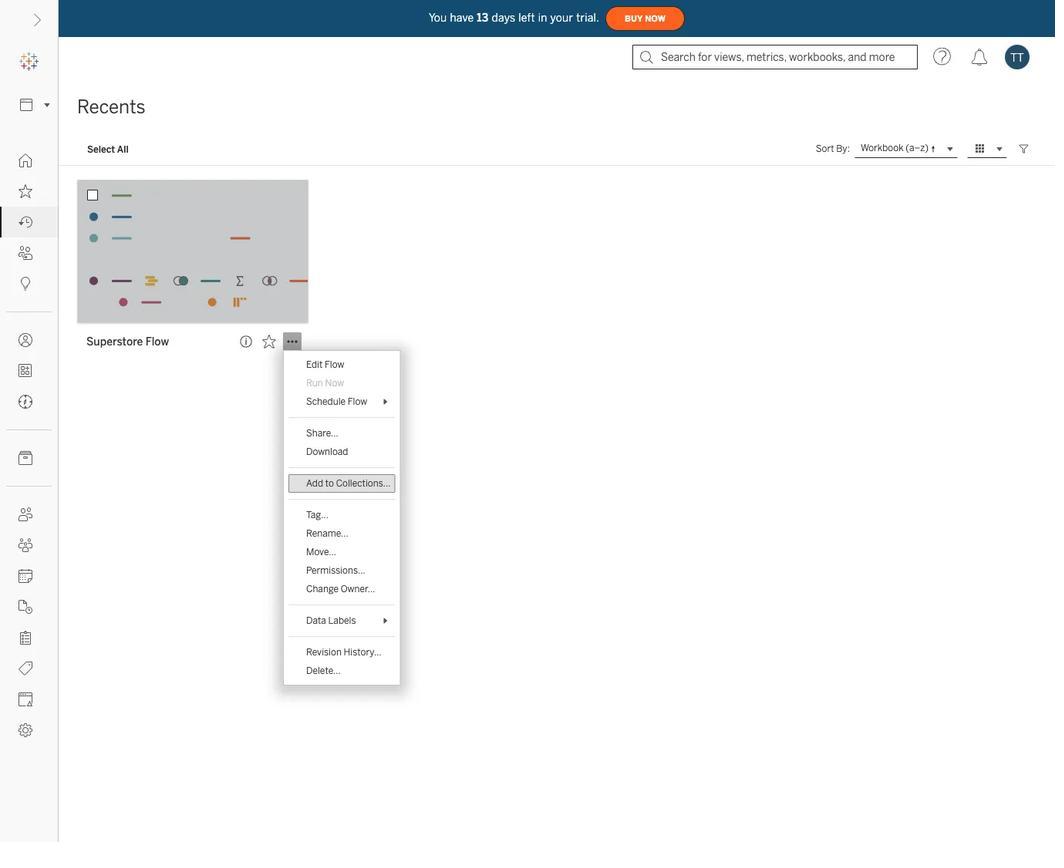 Task type: locate. For each thing, give the bounding box(es) containing it.
1 vertical spatial now
[[325, 378, 344, 389]]

you
[[429, 11, 447, 24]]

1 vertical spatial flow
[[325, 359, 344, 370]]

now inside checkbox item
[[325, 378, 344, 389]]

now right the "buy"
[[645, 14, 666, 23]]

recents
[[77, 96, 146, 118]]

flow down run now checkbox item
[[348, 396, 367, 407]]

you have 13 days left in your trial.
[[429, 11, 600, 24]]

run
[[306, 378, 323, 389]]

sort by:
[[816, 143, 850, 154]]

superstore
[[86, 335, 143, 348]]

download
[[306, 446, 348, 458]]

now up schedule flow
[[325, 378, 344, 389]]

2 horizontal spatial flow
[[348, 396, 367, 407]]

0 horizontal spatial now
[[325, 378, 344, 389]]

1 horizontal spatial flow
[[325, 359, 344, 370]]

main navigation. press the up and down arrow keys to access links. element
[[0, 145, 58, 746]]

0 vertical spatial now
[[645, 14, 666, 23]]

flow
[[146, 335, 169, 348], [325, 359, 344, 370], [348, 396, 367, 407]]

0 vertical spatial flow
[[146, 335, 169, 348]]

days
[[492, 11, 516, 24]]

flow for superstore flow
[[146, 335, 169, 348]]

move…
[[306, 547, 336, 558]]

to
[[325, 478, 334, 489]]

menu
[[284, 351, 400, 685]]

data
[[306, 615, 326, 627]]

owner…
[[341, 584, 375, 595]]

edit flow
[[306, 359, 344, 370]]

2 vertical spatial flow
[[348, 396, 367, 407]]

flow right superstore
[[146, 335, 169, 348]]

now inside button
[[645, 14, 666, 23]]

flow for schedule flow
[[348, 396, 367, 407]]

1 horizontal spatial now
[[645, 14, 666, 23]]

your
[[551, 11, 573, 24]]

have
[[450, 11, 474, 24]]

trial.
[[576, 11, 600, 24]]

labels
[[328, 615, 356, 627]]

buy now button
[[606, 6, 685, 31]]

revision history…
[[306, 647, 382, 658]]

flow up run now checkbox item
[[325, 359, 344, 370]]

now
[[645, 14, 666, 23], [325, 378, 344, 389]]

0 horizontal spatial flow
[[146, 335, 169, 348]]

now for buy now
[[645, 14, 666, 23]]

select all button
[[77, 140, 139, 158]]

workbook (a–z) button
[[855, 140, 958, 158]]

by:
[[837, 143, 850, 154]]

workbook
[[861, 142, 904, 154]]

in
[[538, 11, 548, 24]]

sort
[[816, 143, 835, 154]]

buy now
[[625, 14, 666, 23]]

run now checkbox item
[[289, 374, 395, 393]]

rename…
[[306, 528, 349, 539]]

schedule flow
[[306, 396, 367, 407]]

run now
[[306, 378, 344, 389]]

navigation panel element
[[0, 46, 58, 746]]

superstore flow
[[86, 335, 169, 348]]

menu containing edit flow
[[284, 351, 400, 685]]

now for run now
[[325, 378, 344, 389]]



Task type: describe. For each thing, give the bounding box(es) containing it.
change owner…
[[306, 584, 375, 595]]

add to collections... checkbox item
[[289, 475, 395, 493]]

(a–z)
[[906, 142, 929, 154]]

grid view image
[[974, 142, 988, 156]]

permissions…
[[306, 565, 365, 576]]

data labels
[[306, 615, 356, 627]]

collections...
[[336, 478, 391, 489]]

select
[[87, 143, 115, 155]]

revision
[[306, 647, 342, 658]]

13
[[477, 11, 489, 24]]

edit
[[306, 359, 323, 370]]

all
[[117, 143, 129, 155]]

delete…
[[306, 665, 341, 677]]

add
[[306, 478, 323, 489]]

flow for edit flow
[[325, 359, 344, 370]]

Search for views, metrics, workbooks, and more text field
[[633, 45, 918, 69]]

add to collections...
[[306, 478, 391, 489]]

workbook (a–z)
[[861, 142, 929, 154]]

schedule
[[306, 396, 346, 407]]

share…
[[306, 428, 338, 439]]

change
[[306, 584, 339, 595]]

buy
[[625, 14, 643, 23]]

history…
[[344, 647, 382, 658]]

left
[[519, 11, 535, 24]]

select all
[[87, 143, 129, 155]]

tag…
[[306, 510, 329, 521]]



Task type: vqa. For each thing, say whether or not it's contained in the screenshot.
Clear
no



